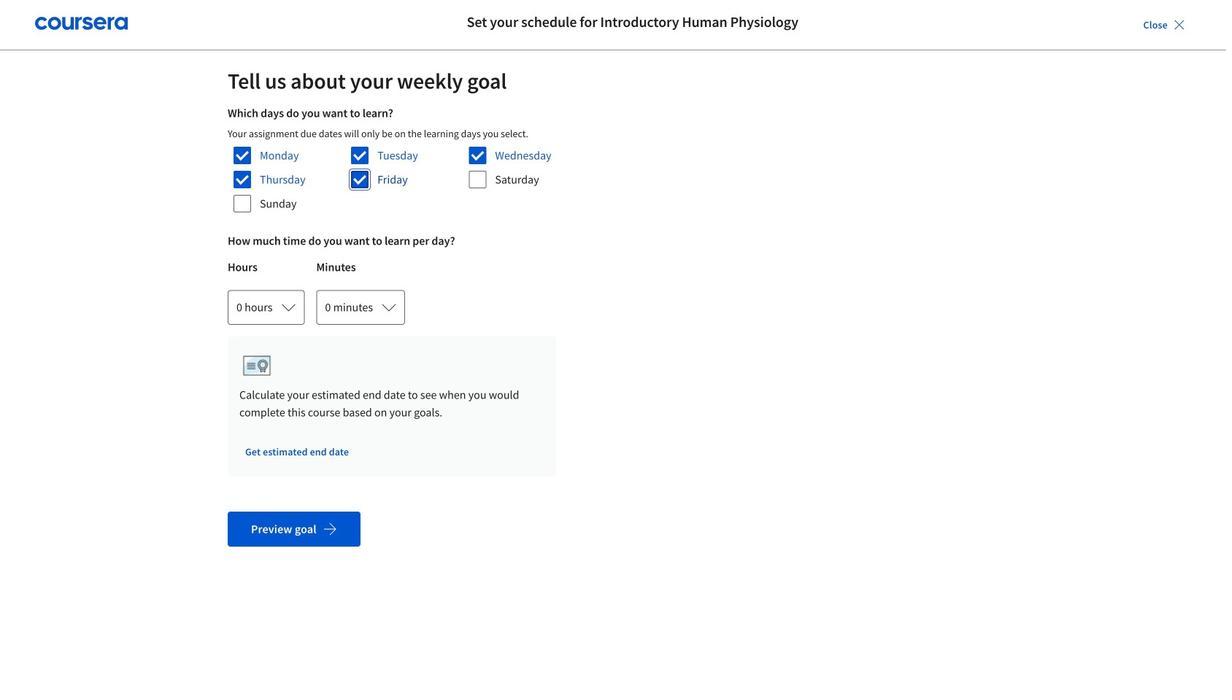 Task type: vqa. For each thing, say whether or not it's contained in the screenshot.
Transcripts are to be uploaded in PDF format.
no



Task type: describe. For each thing, give the bounding box(es) containing it.
1 coursera image from the left
[[35, 12, 128, 35]]

2 coursera image from the left
[[18, 12, 110, 35]]



Task type: locate. For each thing, give the bounding box(es) containing it.
1 vertical spatial group
[[222, 234, 1005, 331]]

group
[[228, 106, 558, 216], [222, 234, 1005, 331]]

coursera image
[[35, 12, 128, 35], [18, 12, 110, 35]]

0 vertical spatial group
[[228, 106, 558, 216]]

timezone mismatch warning modal dialog
[[964, 58, 1220, 156]]

certificate icon image
[[240, 348, 275, 383]]

dialog
[[0, 0, 1227, 678]]

Search in course text field
[[128, 9, 347, 35]]

menu
[[996, 0, 1227, 47]]



